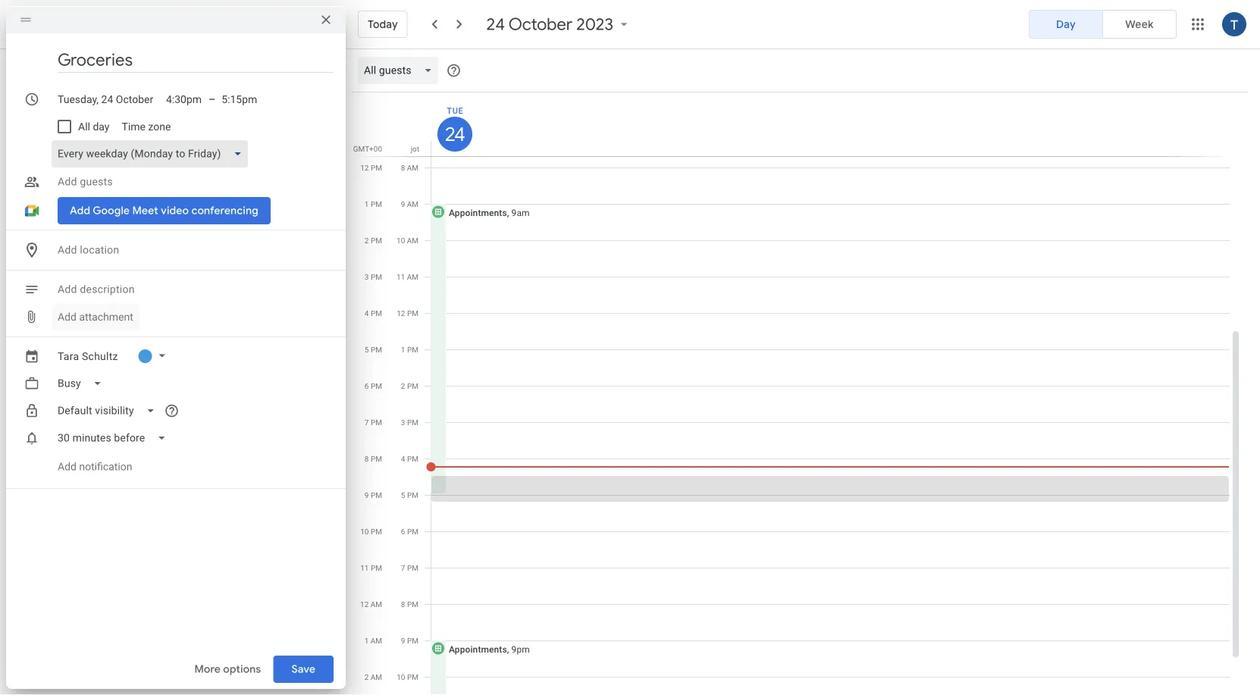 Task type: locate. For each thing, give the bounding box(es) containing it.
gmt+00
[[353, 144, 382, 153]]

1 pm
[[365, 199, 382, 209], [401, 345, 419, 354]]

6
[[365, 382, 369, 391], [401, 527, 405, 536]]

0 horizontal spatial 8 pm
[[365, 454, 382, 463]]

0 horizontal spatial 11
[[360, 564, 369, 573]]

am down 8 am
[[407, 199, 419, 209]]

9 pm right the 1 am
[[401, 636, 419, 645]]

0 vertical spatial 12 pm
[[360, 163, 382, 172]]

9 pm
[[365, 491, 382, 500], [401, 636, 419, 645]]

pm
[[371, 163, 382, 172], [371, 199, 382, 209], [371, 236, 382, 245], [371, 272, 382, 281], [371, 309, 382, 318], [407, 309, 419, 318], [371, 345, 382, 354], [407, 345, 419, 354], [371, 382, 382, 391], [407, 382, 419, 391], [371, 418, 382, 427], [407, 418, 419, 427], [371, 454, 382, 463], [407, 454, 419, 463], [371, 491, 382, 500], [407, 491, 419, 500], [371, 527, 382, 536], [407, 527, 419, 536], [371, 564, 382, 573], [407, 564, 419, 573], [407, 600, 419, 609], [407, 636, 419, 645], [407, 673, 419, 682]]

10 pm up 11 pm
[[360, 527, 382, 536]]

9 am
[[401, 199, 419, 209]]

0 horizontal spatial 4 pm
[[365, 309, 382, 318]]

0 vertical spatial 2 pm
[[365, 236, 382, 245]]

1 vertical spatial 1 pm
[[401, 345, 419, 354]]

4 add from the top
[[58, 311, 77, 323]]

0 horizontal spatial 2 pm
[[365, 236, 382, 245]]

all
[[78, 120, 90, 133]]

add location
[[58, 244, 119, 256]]

12 down 11 am
[[397, 309, 405, 318]]

am down the 9 am
[[407, 236, 419, 245]]

tue 24
[[445, 106, 464, 146]]

1 horizontal spatial 10 pm
[[397, 673, 419, 682]]

1 vertical spatial ,
[[507, 644, 509, 655]]

10 pm right 2 am
[[397, 673, 419, 682]]

am for 2 am
[[371, 673, 382, 682]]

0 vertical spatial 5 pm
[[365, 345, 382, 354]]

3 pm
[[365, 272, 382, 281], [401, 418, 419, 427]]

1 pm down 11 am
[[401, 345, 419, 354]]

,
[[507, 207, 509, 218], [507, 644, 509, 655]]

0 vertical spatial ,
[[507, 207, 509, 218]]

1 horizontal spatial 3 pm
[[401, 418, 419, 427]]

24
[[487, 14, 505, 35], [445, 122, 464, 146]]

1 vertical spatial 24
[[445, 122, 464, 146]]

, left 9pm
[[507, 644, 509, 655]]

1 horizontal spatial 9 pm
[[401, 636, 419, 645]]

2 pm
[[365, 236, 382, 245], [401, 382, 419, 391]]

1 horizontal spatial 7
[[401, 564, 405, 573]]

1 vertical spatial 5 pm
[[401, 491, 419, 500]]

guests
[[80, 176, 113, 188]]

Start date text field
[[58, 90, 154, 108]]

1 left the 9 am
[[365, 199, 369, 209]]

2 add from the top
[[58, 244, 77, 256]]

12
[[360, 163, 369, 172], [397, 309, 405, 318], [360, 600, 369, 609]]

, for 9am
[[507, 207, 509, 218]]

am down the jot
[[407, 163, 419, 172]]

4 pm
[[365, 309, 382, 318], [401, 454, 419, 463]]

0 vertical spatial 3 pm
[[365, 272, 382, 281]]

0 vertical spatial 5
[[365, 345, 369, 354]]

add left the notification
[[58, 461, 77, 473]]

1 vertical spatial 7
[[401, 564, 405, 573]]

8 pm
[[365, 454, 382, 463], [401, 600, 419, 609]]

1 down 11 am
[[401, 345, 405, 354]]

3
[[365, 272, 369, 281], [401, 418, 405, 427]]

12 down 11 pm
[[360, 600, 369, 609]]

am up the 1 am
[[371, 600, 382, 609]]

add description
[[58, 283, 135, 296]]

am for 1 am
[[371, 636, 382, 645]]

add notification
[[58, 461, 132, 473]]

2023
[[577, 14, 614, 35]]

1 vertical spatial 9 pm
[[401, 636, 419, 645]]

add inside add location dropdown button
[[58, 244, 77, 256]]

24 left october
[[487, 14, 505, 35]]

0 horizontal spatial 5 pm
[[365, 345, 382, 354]]

tue
[[447, 106, 464, 115]]

24 october 2023
[[487, 14, 614, 35]]

appointments , 9am
[[449, 207, 530, 218]]

Start time text field
[[166, 90, 203, 108]]

24 down tue
[[445, 122, 464, 146]]

1 horizontal spatial 7 pm
[[401, 564, 419, 573]]

add left location
[[58, 244, 77, 256]]

time zone
[[122, 120, 171, 133]]

12 pm down 11 am
[[397, 309, 419, 318]]

2 vertical spatial 9
[[401, 636, 405, 645]]

, left 9am
[[507, 207, 509, 218]]

0 vertical spatial 6
[[365, 382, 369, 391]]

add left guests
[[58, 176, 77, 188]]

1 horizontal spatial 4 pm
[[401, 454, 419, 463]]

1 horizontal spatial 2 pm
[[401, 382, 419, 391]]

24 october 2023 button
[[481, 14, 638, 35]]

12 pm
[[360, 163, 382, 172], [397, 309, 419, 318]]

0 vertical spatial 9 pm
[[365, 491, 382, 500]]

0 horizontal spatial 7 pm
[[365, 418, 382, 427]]

attachment
[[79, 311, 133, 323]]

0 horizontal spatial 6 pm
[[365, 382, 382, 391]]

0 horizontal spatial 9 pm
[[365, 491, 382, 500]]

0 vertical spatial 3
[[365, 272, 369, 281]]

10 pm
[[360, 527, 382, 536], [397, 673, 419, 682]]

add inside add attachment button
[[58, 311, 77, 323]]

am for 10 am
[[407, 236, 419, 245]]

appointments , 9pm
[[449, 644, 530, 655]]

1 vertical spatial 12
[[397, 309, 405, 318]]

add for add description
[[58, 283, 77, 296]]

add for add location
[[58, 244, 77, 256]]

Day radio
[[1029, 10, 1104, 39]]

0 vertical spatial 1
[[365, 199, 369, 209]]

10 right 2 am
[[397, 673, 405, 682]]

2 vertical spatial 8
[[401, 600, 405, 609]]

1 horizontal spatial 5 pm
[[401, 491, 419, 500]]

12 pm down the gmt+00
[[360, 163, 382, 172]]

1 vertical spatial 2 pm
[[401, 382, 419, 391]]

2
[[365, 236, 369, 245], [401, 382, 405, 391], [365, 673, 369, 682]]

11
[[397, 272, 405, 281], [360, 564, 369, 573]]

0 vertical spatial 7 pm
[[365, 418, 382, 427]]

3 add from the top
[[58, 283, 77, 296]]

2 , from the top
[[507, 644, 509, 655]]

0 vertical spatial 7
[[365, 418, 369, 427]]

9 up 10 am
[[401, 199, 405, 209]]

6 pm
[[365, 382, 382, 391], [401, 527, 419, 536]]

all day
[[78, 120, 110, 133]]

tuesday, 24 october, today element
[[438, 117, 473, 152]]

0 vertical spatial 24
[[487, 14, 505, 35]]

am down the 1 am
[[371, 673, 382, 682]]

add inside add guests dropdown button
[[58, 176, 77, 188]]

9 right the 1 am
[[401, 636, 405, 645]]

0 vertical spatial 10 pm
[[360, 527, 382, 536]]

day
[[93, 120, 110, 133]]

5
[[365, 345, 369, 354], [401, 491, 405, 500]]

add inside add notification button
[[58, 461, 77, 473]]

11 up 12 am
[[360, 564, 369, 573]]

1 vertical spatial 7 pm
[[401, 564, 419, 573]]

add
[[58, 176, 77, 188], [58, 244, 77, 256], [58, 283, 77, 296], [58, 311, 77, 323], [58, 461, 77, 473]]

1 vertical spatial 11
[[360, 564, 369, 573]]

0 vertical spatial 4 pm
[[365, 309, 382, 318]]

12 down the gmt+00
[[360, 163, 369, 172]]

8
[[401, 163, 405, 172], [365, 454, 369, 463], [401, 600, 405, 609]]

7 pm
[[365, 418, 382, 427], [401, 564, 419, 573]]

4
[[365, 309, 369, 318], [401, 454, 405, 463]]

location
[[80, 244, 119, 256]]

appointments left 9am
[[449, 207, 507, 218]]

1 down 12 am
[[365, 636, 369, 645]]

10
[[397, 236, 405, 245], [360, 527, 369, 536], [397, 673, 405, 682]]

9 pm up 11 pm
[[365, 491, 382, 500]]

1 vertical spatial 8 pm
[[401, 600, 419, 609]]

am
[[407, 163, 419, 172], [407, 199, 419, 209], [407, 236, 419, 245], [407, 272, 419, 281], [371, 600, 382, 609], [371, 636, 382, 645], [371, 673, 382, 682]]

9pm
[[512, 644, 530, 655]]

1 horizontal spatial 1 pm
[[401, 345, 419, 354]]

appointments for appointments , 9pm
[[449, 644, 507, 655]]

tara schultz
[[58, 350, 118, 363]]

1 appointments from the top
[[449, 207, 507, 218]]

1 horizontal spatial 3
[[401, 418, 405, 427]]

0 horizontal spatial 1 pm
[[365, 199, 382, 209]]

9 up 11 pm
[[365, 491, 369, 500]]

2 am
[[365, 673, 382, 682]]

2 vertical spatial 12
[[360, 600, 369, 609]]

am down 10 am
[[407, 272, 419, 281]]

1 pm left the 9 am
[[365, 199, 382, 209]]

11 am
[[397, 272, 419, 281]]

1 vertical spatial 3 pm
[[401, 418, 419, 427]]

0 vertical spatial 1 pm
[[365, 199, 382, 209]]

9
[[401, 199, 405, 209], [365, 491, 369, 500], [401, 636, 405, 645]]

1 horizontal spatial 24
[[487, 14, 505, 35]]

0 vertical spatial 11
[[397, 272, 405, 281]]

1 vertical spatial 6 pm
[[401, 527, 419, 536]]

None field
[[358, 57, 445, 84], [52, 140, 254, 168], [52, 370, 114, 397], [52, 397, 167, 425], [52, 425, 179, 452], [358, 57, 445, 84], [52, 140, 254, 168], [52, 370, 114, 397], [52, 397, 167, 425], [52, 425, 179, 452]]

1 horizontal spatial 6
[[401, 527, 405, 536]]

1 horizontal spatial 11
[[397, 272, 405, 281]]

0 horizontal spatial 24
[[445, 122, 464, 146]]

add up add attachment button
[[58, 283, 77, 296]]

am up 2 am
[[371, 636, 382, 645]]

1
[[365, 199, 369, 209], [401, 345, 405, 354], [365, 636, 369, 645]]

5 add from the top
[[58, 461, 77, 473]]

11 down 10 am
[[397, 272, 405, 281]]

am for 9 am
[[407, 199, 419, 209]]

0 horizontal spatial 3 pm
[[365, 272, 382, 281]]

0 vertical spatial appointments
[[449, 207, 507, 218]]

add left attachment
[[58, 311, 77, 323]]

24 inside tue 24
[[445, 122, 464, 146]]

10 up 11 pm
[[360, 527, 369, 536]]

1 , from the top
[[507, 207, 509, 218]]

24 column header
[[431, 93, 1230, 156]]

1 horizontal spatial 12 pm
[[397, 309, 419, 318]]

7
[[365, 418, 369, 427], [401, 564, 405, 573]]

1 vertical spatial 5
[[401, 491, 405, 500]]

week
[[1126, 17, 1154, 31]]

1 vertical spatial 2
[[401, 382, 405, 391]]

option group
[[1029, 10, 1177, 39]]

add inside add description dropdown button
[[58, 283, 77, 296]]

11 for 11 am
[[397, 272, 405, 281]]

add for add guests
[[58, 176, 77, 188]]

24 grid
[[352, 93, 1242, 696]]

1 add from the top
[[58, 176, 77, 188]]

0 horizontal spatial 6
[[365, 382, 369, 391]]

0 horizontal spatial 10 pm
[[360, 527, 382, 536]]

time
[[122, 120, 146, 133]]

appointments
[[449, 207, 507, 218], [449, 644, 507, 655]]

5 pm
[[365, 345, 382, 354], [401, 491, 419, 500]]

0 vertical spatial 12
[[360, 163, 369, 172]]

1 vertical spatial appointments
[[449, 644, 507, 655]]

10 up 11 am
[[397, 236, 405, 245]]

0 horizontal spatial 4
[[365, 309, 369, 318]]

0 vertical spatial 4
[[365, 309, 369, 318]]

0 horizontal spatial 7
[[365, 418, 369, 427]]

appointments left 9pm
[[449, 644, 507, 655]]

1 vertical spatial 4
[[401, 454, 405, 463]]

2 appointments from the top
[[449, 644, 507, 655]]

1 vertical spatial 9
[[365, 491, 369, 500]]



Task type: describe. For each thing, give the bounding box(es) containing it.
12 am
[[360, 600, 382, 609]]

add location button
[[52, 237, 334, 264]]

1 vertical spatial 6
[[401, 527, 405, 536]]

2 vertical spatial 1
[[365, 636, 369, 645]]

add for add attachment
[[58, 311, 77, 323]]

2 vertical spatial 10
[[397, 673, 405, 682]]

october
[[509, 14, 573, 35]]

9am
[[512, 207, 530, 218]]

2 vertical spatial 2
[[365, 673, 369, 682]]

zone
[[148, 120, 171, 133]]

am for 12 am
[[371, 600, 382, 609]]

0 horizontal spatial 12 pm
[[360, 163, 382, 172]]

time zone button
[[116, 113, 177, 140]]

day
[[1057, 17, 1076, 31]]

am for 11 am
[[407, 272, 419, 281]]

11 pm
[[360, 564, 382, 573]]

1 horizontal spatial 6 pm
[[401, 527, 419, 536]]

11 for 11 pm
[[360, 564, 369, 573]]

today
[[368, 18, 398, 31]]

–
[[209, 93, 216, 106]]

am for 8 am
[[407, 163, 419, 172]]

1 am
[[365, 636, 382, 645]]

, for 9pm
[[507, 644, 509, 655]]

1 vertical spatial 10
[[360, 527, 369, 536]]

0 vertical spatial 8
[[401, 163, 405, 172]]

option group containing day
[[1029, 10, 1177, 39]]

0 vertical spatial 8 pm
[[365, 454, 382, 463]]

0 vertical spatial 9
[[401, 199, 405, 209]]

1 horizontal spatial 4
[[401, 454, 405, 463]]

0 vertical spatial 6 pm
[[365, 382, 382, 391]]

description
[[80, 283, 135, 296]]

1 horizontal spatial 8 pm
[[401, 600, 419, 609]]

tara
[[58, 350, 79, 363]]

add guests
[[58, 176, 113, 188]]

0 vertical spatial 10
[[397, 236, 405, 245]]

appointments for appointments , 9am
[[449, 207, 507, 218]]

add attachment
[[58, 311, 133, 323]]

10 am
[[397, 236, 419, 245]]

add for add notification
[[58, 461, 77, 473]]

0 vertical spatial 2
[[365, 236, 369, 245]]

Add title text field
[[58, 49, 334, 71]]

1 vertical spatial 12 pm
[[397, 309, 419, 318]]

0 horizontal spatial 3
[[365, 272, 369, 281]]

Week radio
[[1103, 10, 1177, 39]]

8 am
[[401, 163, 419, 172]]

today button
[[358, 6, 408, 42]]

1 vertical spatial 10 pm
[[397, 673, 419, 682]]

1 horizontal spatial 5
[[401, 491, 405, 500]]

add description button
[[52, 276, 334, 303]]

to element
[[209, 93, 216, 106]]

1 vertical spatial 4 pm
[[401, 454, 419, 463]]

schultz
[[82, 350, 118, 363]]

0 horizontal spatial 5
[[365, 345, 369, 354]]

notification
[[79, 461, 132, 473]]

1 vertical spatial 8
[[365, 454, 369, 463]]

add attachment button
[[52, 303, 139, 331]]

End time text field
[[222, 90, 258, 108]]

1 vertical spatial 1
[[401, 345, 405, 354]]

jot
[[411, 144, 419, 153]]

add notification button
[[52, 449, 138, 485]]

add guests button
[[52, 168, 334, 196]]

1 vertical spatial 3
[[401, 418, 405, 427]]



Task type: vqa. For each thing, say whether or not it's contained in the screenshot.
first appointments from the bottom
yes



